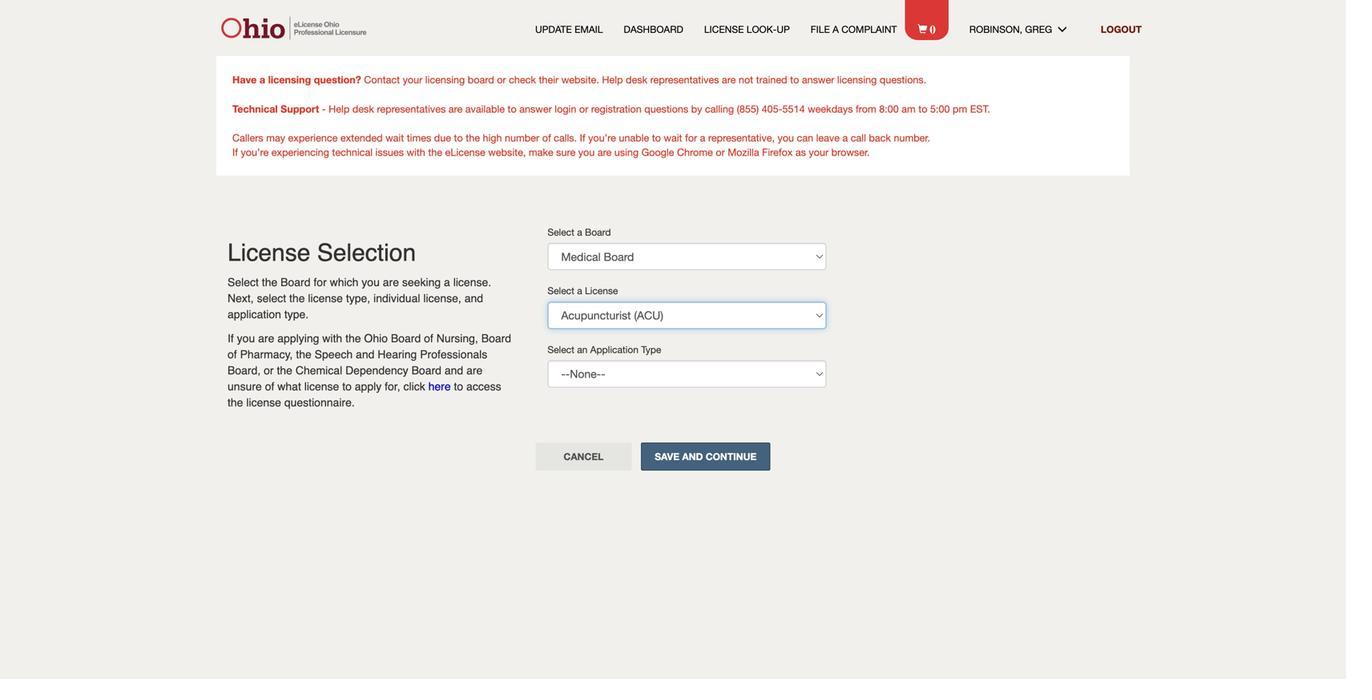 Task type: locate. For each thing, give the bounding box(es) containing it.
a right have
[[260, 73, 265, 85]]

0 horizontal spatial wait
[[386, 132, 404, 144]]

if right calls. in the left top of the page
[[580, 132, 586, 144]]

desk up registration
[[626, 74, 648, 85]]

hearing
[[378, 348, 417, 361]]

may
[[266, 132, 285, 144]]

1 horizontal spatial you're
[[589, 132, 616, 144]]

1 horizontal spatial representatives
[[651, 74, 720, 85]]

make
[[529, 146, 554, 158]]

to up google
[[652, 132, 661, 144]]

application
[[591, 344, 639, 355]]

help up technical support - help desk representatives are available to answer login or registration questions by calling (855) 405-5514 weekdays from 8:00 am to 5:00 pm est.
[[602, 74, 623, 85]]

select left an
[[548, 344, 575, 355]]

0 horizontal spatial answer
[[520, 103, 552, 115]]

or inside technical support - help desk representatives are available to answer login or registration questions by calling (855) 405-5514 weekdays from 8:00 am to 5:00 pm est.
[[580, 103, 589, 115]]

0 horizontal spatial help
[[329, 103, 350, 115]]

license inside select the board for which you are seeking a license. next, select the license type, individual license, and application type.
[[308, 292, 343, 305]]

for inside select the board for which you are seeking a license. next, select the license type, individual license, and application type.
[[314, 276, 327, 289]]

your right contact at top left
[[403, 74, 423, 85]]

license inside license look-up link
[[705, 24, 744, 35]]

or right board
[[497, 74, 506, 85]]

of up board,
[[228, 348, 237, 361]]

of up make
[[543, 132, 551, 144]]

1 vertical spatial answer
[[520, 103, 552, 115]]

or inside 'have a licensing question? contact your licensing board or check their website. help desk representatives are not trained to answer licensing questions.'
[[497, 74, 506, 85]]

selection
[[317, 239, 416, 267]]

calls.
[[554, 132, 577, 144]]

select up select a license
[[548, 227, 575, 238]]

the down due
[[428, 146, 443, 158]]

you inside if you are applying with the ohio board of nursing, board of pharmacy, the speech and hearing professionals board, or the chemical dependency board and are unsure of what license to apply for, click
[[237, 332, 255, 345]]

representatives up by
[[651, 74, 720, 85]]

0 horizontal spatial desk
[[353, 103, 374, 115]]

can
[[797, 132, 814, 144]]

elicense
[[445, 146, 486, 158]]

1 vertical spatial help
[[329, 103, 350, 115]]

1 horizontal spatial your
[[809, 146, 829, 158]]

for left which
[[314, 276, 327, 289]]

0 vertical spatial license
[[308, 292, 343, 305]]

and
[[465, 292, 484, 305], [356, 348, 375, 361], [445, 364, 464, 377]]

a up license,
[[444, 276, 450, 289]]

are inside technical support - help desk representatives are available to answer login or registration questions by calling (855) 405-5514 weekdays from 8:00 am to 5:00 pm est.
[[449, 103, 463, 115]]

representatives inside technical support - help desk representatives are available to answer login or registration questions by calling (855) 405-5514 weekdays from 8:00 am to 5:00 pm est.
[[377, 103, 446, 115]]

desk inside technical support - help desk representatives are available to answer login or registration questions by calling (855) 405-5514 weekdays from 8:00 am to 5:00 pm est.
[[353, 103, 374, 115]]

licensing up support
[[268, 73, 311, 85]]

if you are applying with the ohio board of nursing, board of pharmacy, the speech and hearing professionals board, or the chemical dependency board and are unsure of what license to apply for, click
[[228, 332, 512, 393]]

access
[[467, 380, 502, 393]]

to left apply
[[343, 380, 352, 393]]

answer
[[802, 74, 835, 85], [520, 103, 552, 115]]

0 vertical spatial for
[[686, 132, 698, 144]]

select down the "select a board"
[[548, 285, 575, 296]]

or right login
[[580, 103, 589, 115]]

or left mozilla
[[716, 146, 725, 158]]

2 vertical spatial license
[[246, 396, 281, 409]]

1 vertical spatial license
[[228, 239, 311, 267]]

a down the "select a board"
[[577, 285, 583, 296]]

license up select
[[228, 239, 311, 267]]

the up select
[[262, 276, 278, 289]]

to right trained
[[791, 74, 800, 85]]

are inside callers may experience extended wait times due to the high number of calls. if you're unable to wait for a representative, you can leave a call back number. if you're experiencing technical issues with the elicense website, make sure you are using google chrome or mozilla firefox as your browser.
[[598, 146, 612, 158]]

have
[[233, 73, 257, 85]]

1 vertical spatial desk
[[353, 103, 374, 115]]

answer up the weekdays
[[802, 74, 835, 85]]

technical
[[332, 146, 373, 158]]

and down license.
[[465, 292, 484, 305]]

a left the call
[[843, 132, 848, 144]]

0 vertical spatial desk
[[626, 74, 648, 85]]

available
[[466, 103, 505, 115]]

2 wait from the left
[[664, 132, 683, 144]]

1 vertical spatial your
[[809, 146, 829, 158]]

answer left login
[[520, 103, 552, 115]]

license up questionnaire.
[[304, 380, 339, 393]]

dashboard link
[[624, 22, 684, 36]]

wait up issues
[[386, 132, 404, 144]]

1 vertical spatial for
[[314, 276, 327, 289]]

are inside 'have a licensing question? contact your licensing board or check their website. help desk representatives are not trained to answer licensing questions.'
[[722, 74, 736, 85]]

1 vertical spatial with
[[323, 332, 343, 345]]

to right here link
[[454, 380, 464, 393]]

your down the leave
[[809, 146, 829, 158]]

the up what
[[277, 364, 293, 377]]

google
[[642, 146, 675, 158]]

0 vertical spatial your
[[403, 74, 423, 85]]

pharmacy,
[[240, 348, 293, 361]]

leave
[[817, 132, 840, 144]]

0 vertical spatial help
[[602, 74, 623, 85]]

you inside select the board for which you are seeking a license. next, select the license type, individual license, and application type.
[[362, 276, 380, 289]]

answer inside 'have a licensing question? contact your licensing board or check their website. help desk representatives are not trained to answer licensing questions.'
[[802, 74, 835, 85]]

am
[[902, 103, 916, 115]]

0 vertical spatial you're
[[589, 132, 616, 144]]

have a licensing question? contact your licensing board or check their website. help desk representatives are not trained to answer licensing questions.
[[233, 73, 927, 85]]

and down professionals
[[445, 364, 464, 377]]

with up speech
[[323, 332, 343, 345]]

0 vertical spatial if
[[580, 132, 586, 144]]

logout link
[[1102, 24, 1143, 35]]

for up chrome
[[686, 132, 698, 144]]

questions
[[645, 103, 689, 115]]

experiencing
[[272, 146, 329, 158]]

1 horizontal spatial for
[[686, 132, 698, 144]]

to right available
[[508, 103, 517, 115]]

are left using
[[598, 146, 612, 158]]

select the board for which you are seeking a license. next, select the license type, individual license, and application type.
[[228, 276, 492, 321]]

2 vertical spatial license
[[585, 285, 618, 296]]

for,
[[385, 380, 401, 393]]

select for select the board for which you are seeking a license. next, select the license type, individual license, and application type.
[[228, 276, 259, 289]]

2 horizontal spatial license
[[705, 24, 744, 35]]

405-
[[762, 103, 783, 115]]

license down which
[[308, 292, 343, 305]]

licensing left board
[[426, 74, 465, 85]]

question?
[[314, 73, 361, 85]]

questions.
[[880, 74, 927, 85]]

you up 'type,'
[[362, 276, 380, 289]]

mozilla
[[728, 146, 760, 158]]

0 vertical spatial with
[[407, 146, 426, 158]]

2 vertical spatial if
[[228, 332, 234, 345]]

if
[[580, 132, 586, 144], [233, 146, 238, 158], [228, 332, 234, 345]]

0 vertical spatial representatives
[[651, 74, 720, 85]]

0 vertical spatial answer
[[802, 74, 835, 85]]

2 vertical spatial and
[[445, 364, 464, 377]]

you're up using
[[589, 132, 616, 144]]

license look-up link
[[705, 22, 790, 36]]

board right nursing,
[[482, 332, 512, 345]]

you're
[[589, 132, 616, 144], [241, 146, 269, 158]]

0 horizontal spatial with
[[323, 332, 343, 345]]

0 horizontal spatial you're
[[241, 146, 269, 158]]

up
[[777, 24, 790, 35]]

1 horizontal spatial answer
[[802, 74, 835, 85]]

file
[[811, 24, 830, 35]]

are up individual
[[383, 276, 399, 289]]

board
[[585, 227, 611, 238], [281, 276, 311, 289], [391, 332, 421, 345], [482, 332, 512, 345], [412, 364, 442, 377]]

help right -
[[329, 103, 350, 115]]

unsure
[[228, 380, 262, 393]]

0 horizontal spatial your
[[403, 74, 423, 85]]

0 horizontal spatial representatives
[[377, 103, 446, 115]]

browser.
[[832, 146, 870, 158]]

select
[[548, 227, 575, 238], [228, 276, 259, 289], [548, 285, 575, 296], [548, 344, 575, 355]]

file a complaint
[[811, 24, 897, 35]]

0 horizontal spatial and
[[356, 348, 375, 361]]

1 horizontal spatial license
[[585, 285, 618, 296]]

you
[[778, 132, 795, 144], [579, 146, 595, 158], [362, 276, 380, 289], [237, 332, 255, 345]]

a up select a license
[[577, 227, 583, 238]]

0 horizontal spatial for
[[314, 276, 327, 289]]

number.
[[894, 132, 931, 144]]

None button
[[536, 443, 632, 471], [642, 443, 771, 471], [536, 443, 632, 471], [642, 443, 771, 471]]

speech
[[315, 348, 353, 361]]

1 horizontal spatial help
[[602, 74, 623, 85]]

are left available
[[449, 103, 463, 115]]

license selection
[[228, 239, 416, 267]]

license for license selection
[[228, 239, 311, 267]]

representatives up times
[[377, 103, 446, 115]]

desk up extended
[[353, 103, 374, 115]]

registration
[[592, 103, 642, 115]]

0 vertical spatial license
[[705, 24, 744, 35]]

license up select an application type
[[585, 285, 618, 296]]

using
[[615, 146, 639, 158]]

the down 'unsure'
[[228, 396, 243, 409]]

pm
[[953, 103, 968, 115]]

2 horizontal spatial and
[[465, 292, 484, 305]]

select for select a license
[[548, 285, 575, 296]]

contact
[[364, 74, 400, 85]]

for inside callers may experience extended wait times due to the high number of calls. if you're unable to wait for a representative, you can leave a call back number. if you're experiencing technical issues with the elicense website, make sure you are using google chrome or mozilla firefox as your browser.
[[686, 132, 698, 144]]

to inside to access the license questionnaire.
[[454, 380, 464, 393]]

a
[[833, 24, 839, 35], [260, 73, 265, 85], [700, 132, 706, 144], [843, 132, 848, 144], [577, 227, 583, 238], [444, 276, 450, 289], [577, 285, 583, 296]]

applying
[[278, 332, 319, 345]]

if down the application
[[228, 332, 234, 345]]

type.
[[284, 308, 309, 321]]

wait up google
[[664, 132, 683, 144]]

the inside to access the license questionnaire.
[[228, 396, 243, 409]]

0 horizontal spatial license
[[228, 239, 311, 267]]

with down times
[[407, 146, 426, 158]]

times
[[407, 132, 432, 144]]

license look-up
[[705, 24, 790, 35]]

1 vertical spatial you're
[[241, 146, 269, 158]]

2 horizontal spatial licensing
[[838, 74, 877, 85]]

license left "look-"
[[705, 24, 744, 35]]

if down callers
[[233, 146, 238, 158]]

help inside 'have a licensing question? contact your licensing board or check their website. help desk representatives are not trained to answer licensing questions.'
[[602, 74, 623, 85]]

you down the application
[[237, 332, 255, 345]]

board up select
[[281, 276, 311, 289]]

1 horizontal spatial wait
[[664, 132, 683, 144]]

you're down callers
[[241, 146, 269, 158]]

licensing
[[268, 73, 311, 85], [426, 74, 465, 85], [838, 74, 877, 85]]

are left not
[[722, 74, 736, 85]]

their
[[539, 74, 559, 85]]

or inside callers may experience extended wait times due to the high number of calls. if you're unable to wait for a representative, you can leave a call back number. if you're experiencing technical issues with the elicense website, make sure you are using google chrome or mozilla firefox as your browser.
[[716, 146, 725, 158]]

select up next, at left
[[228, 276, 259, 289]]

website.
[[562, 74, 600, 85]]

board up click
[[412, 364, 442, 377]]

license.
[[454, 276, 492, 289]]

1 horizontal spatial desk
[[626, 74, 648, 85]]

0 vertical spatial and
[[465, 292, 484, 305]]

extended
[[341, 132, 383, 144]]

to right am
[[919, 103, 928, 115]]

update email
[[536, 24, 603, 35]]

1 horizontal spatial with
[[407, 146, 426, 158]]

by
[[692, 103, 703, 115]]

and down ohio
[[356, 348, 375, 361]]

elicense ohio professional licensure image
[[216, 16, 376, 40]]

professionals
[[420, 348, 488, 361]]

are up access
[[467, 364, 483, 377]]

1 vertical spatial license
[[304, 380, 339, 393]]

application
[[228, 308, 281, 321]]

board
[[468, 74, 494, 85]]

board up select a license
[[585, 227, 611, 238]]

select inside select the board for which you are seeking a license. next, select the license type, individual license, and application type.
[[228, 276, 259, 289]]

ohio
[[364, 332, 388, 345]]

desk
[[626, 74, 648, 85], [353, 103, 374, 115]]

licensing up from
[[838, 74, 877, 85]]

or down the pharmacy, at left
[[264, 364, 274, 377]]

update email link
[[536, 22, 603, 36]]

representative,
[[709, 132, 775, 144]]

as
[[796, 146, 807, 158]]

which
[[330, 276, 359, 289]]

license down 'unsure'
[[246, 396, 281, 409]]

1 vertical spatial and
[[356, 348, 375, 361]]

1 vertical spatial representatives
[[377, 103, 446, 115]]

license inside to access the license questionnaire.
[[246, 396, 281, 409]]



Task type: vqa. For each thing, say whether or not it's contained in the screenshot.
"Logout" link
yes



Task type: describe. For each thing, give the bounding box(es) containing it.
back
[[869, 132, 892, 144]]

click
[[404, 380, 425, 393]]

(855)
[[737, 103, 759, 115]]

board up hearing
[[391, 332, 421, 345]]

board,
[[228, 364, 261, 377]]

desk inside 'have a licensing question? contact your licensing board or check their website. help desk representatives are not trained to answer licensing questions.'
[[626, 74, 648, 85]]

help inside technical support - help desk representatives are available to answer login or registration questions by calling (855) 405-5514 weekdays from 8:00 am to 5:00 pm est.
[[329, 103, 350, 115]]

dashboard
[[624, 24, 684, 35]]

and inside select the board for which you are seeking a license. next, select the license type, individual license, and application type.
[[465, 292, 484, 305]]

what
[[278, 380, 301, 393]]

number
[[505, 132, 540, 144]]

a inside select the board for which you are seeking a license. next, select the license type, individual license, and application type.
[[444, 276, 450, 289]]

license,
[[424, 292, 462, 305]]

apply
[[355, 380, 382, 393]]

firefox
[[763, 146, 793, 158]]

representatives inside 'have a licensing question? contact your licensing board or check their website. help desk representatives are not trained to answer licensing questions.'
[[651, 74, 720, 85]]

of left nursing,
[[424, 332, 434, 345]]

technical support - help desk representatives are available to answer login or registration questions by calling (855) 405-5514 weekdays from 8:00 am to 5:00 pm est.
[[233, 103, 991, 115]]

are inside select the board for which you are seeking a license. next, select the license type, individual license, and application type.
[[383, 276, 399, 289]]

callers may experience extended wait times due to the high number of calls. if you're unable to wait for a representative, you can leave a call back number. if you're experiencing technical issues with the elicense website, make sure you are using google chrome or mozilla firefox as your browser.
[[233, 132, 931, 158]]

select an application type
[[548, 344, 662, 355]]

email
[[575, 24, 603, 35]]

select for select a board
[[548, 227, 575, 238]]

type,
[[346, 292, 371, 305]]

questionnaire.
[[284, 396, 355, 409]]

are up the pharmacy, at left
[[258, 332, 275, 345]]

calling
[[706, 103, 734, 115]]

1 wait from the left
[[386, 132, 404, 144]]

greg
[[1026, 24, 1053, 35]]

update
[[536, 24, 572, 35]]

0
[[930, 21, 936, 35]]

8:00
[[880, 103, 899, 115]]

est.
[[971, 103, 991, 115]]

5:00
[[931, 103, 950, 115]]

type
[[642, 344, 662, 355]]

or inside if you are applying with the ohio board of nursing, board of pharmacy, the speech and hearing professionals board, or the chemical dependency board and are unsure of what license to apply for, click
[[264, 364, 274, 377]]

weekdays
[[808, 103, 854, 115]]

1 horizontal spatial and
[[445, 364, 464, 377]]

robinson, greg link
[[970, 22, 1081, 36]]

a up chrome
[[700, 132, 706, 144]]

select a license
[[548, 285, 618, 296]]

technical
[[233, 103, 278, 115]]

trained
[[757, 74, 788, 85]]

your inside 'have a licensing question? contact your licensing board or check their website. help desk representatives are not trained to answer licensing questions.'
[[403, 74, 423, 85]]

check
[[509, 74, 536, 85]]

0 horizontal spatial licensing
[[268, 73, 311, 85]]

you right "sure"
[[579, 146, 595, 158]]

website,
[[488, 146, 526, 158]]

1 horizontal spatial licensing
[[426, 74, 465, 85]]

5514
[[783, 103, 805, 115]]

support
[[281, 103, 319, 115]]

select for select an application type
[[548, 344, 575, 355]]

call
[[851, 132, 867, 144]]

here
[[429, 380, 451, 393]]

an
[[577, 344, 588, 355]]

complaint
[[842, 24, 897, 35]]

your inside callers may experience extended wait times due to the high number of calls. if you're unable to wait for a representative, you can leave a call back number. if you're experiencing technical issues with the elicense website, make sure you are using google chrome or mozilla firefox as your browser.
[[809, 146, 829, 158]]

dependency
[[346, 364, 409, 377]]

callers
[[233, 132, 264, 144]]

with inside callers may experience extended wait times due to the high number of calls. if you're unable to wait for a representative, you can leave a call back number. if you're experiencing technical issues with the elicense website, make sure you are using google chrome or mozilla firefox as your browser.
[[407, 146, 426, 158]]

unable
[[619, 132, 650, 144]]

not
[[739, 74, 754, 85]]

chrome
[[677, 146, 713, 158]]

high
[[483, 132, 502, 144]]

from
[[856, 103, 877, 115]]

to inside if you are applying with the ohio board of nursing, board of pharmacy, the speech and hearing professionals board, or the chemical dependency board and are unsure of what license to apply for, click
[[343, 380, 352, 393]]

sure
[[557, 146, 576, 158]]

if inside if you are applying with the ohio board of nursing, board of pharmacy, the speech and hearing professionals board, or the chemical dependency board and are unsure of what license to apply for, click
[[228, 332, 234, 345]]

look-
[[747, 24, 777, 35]]

select
[[257, 292, 286, 305]]

-
[[322, 103, 326, 115]]

license for license look-up
[[705, 24, 744, 35]]

logout
[[1102, 24, 1143, 35]]

experience
[[288, 132, 338, 144]]

the up type.
[[289, 292, 305, 305]]

to inside 'have a licensing question? contact your licensing board or check their website. help desk representatives are not trained to answer licensing questions.'
[[791, 74, 800, 85]]

answer inside technical support - help desk representatives are available to answer login or registration questions by calling (855) 405-5514 weekdays from 8:00 am to 5:00 pm est.
[[520, 103, 552, 115]]

file a complaint link
[[811, 22, 897, 36]]

with inside if you are applying with the ohio board of nursing, board of pharmacy, the speech and hearing professionals board, or the chemical dependency board and are unsure of what license to apply for, click
[[323, 332, 343, 345]]

here link
[[429, 380, 451, 393]]

menu down image
[[1058, 24, 1081, 34]]

a right file
[[833, 24, 839, 35]]

the left ohio
[[346, 332, 361, 345]]

the down applying on the left of the page
[[296, 348, 312, 361]]

license inside if you are applying with the ohio board of nursing, board of pharmacy, the speech and hearing professionals board, or the chemical dependency board and are unsure of what license to apply for, click
[[304, 380, 339, 393]]

login
[[555, 103, 577, 115]]

seeking
[[402, 276, 441, 289]]

to access the license questionnaire.
[[228, 380, 502, 409]]

of left what
[[265, 380, 275, 393]]

to right due
[[454, 132, 463, 144]]

the up the elicense
[[466, 132, 480, 144]]

you up firefox
[[778, 132, 795, 144]]

board inside select the board for which you are seeking a license. next, select the license type, individual license, and application type.
[[281, 276, 311, 289]]

chemical
[[296, 364, 343, 377]]

select a board
[[548, 227, 611, 238]]

of inside callers may experience extended wait times due to the high number of calls. if you're unable to wait for a representative, you can leave a call back number. if you're experiencing technical issues with the elicense website, make sure you are using google chrome or mozilla firefox as your browser.
[[543, 132, 551, 144]]

1 vertical spatial if
[[233, 146, 238, 158]]

due
[[434, 132, 451, 144]]

next,
[[228, 292, 254, 305]]



